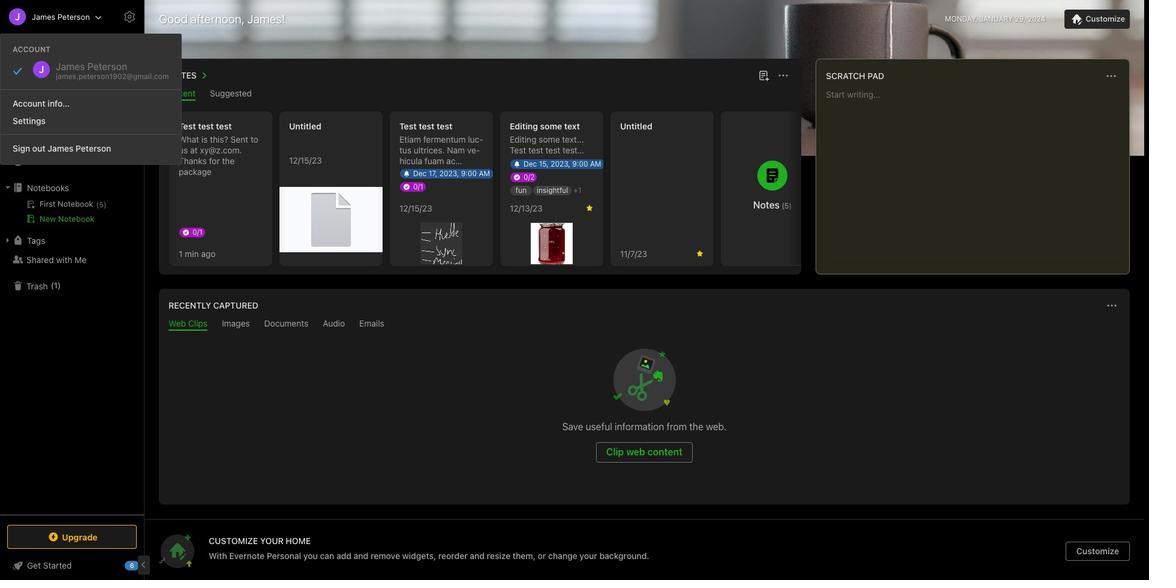 Task type: vqa. For each thing, say whether or not it's contained in the screenshot.
search box
yes



Task type: describe. For each thing, give the bounding box(es) containing it.
29,
[[1016, 14, 1026, 23]]

background.
[[600, 551, 650, 562]]

sign
[[13, 143, 30, 154]]

afternoon,
[[191, 12, 245, 26]]

suggested
[[210, 88, 252, 98]]

1 untitled from the left
[[289, 121, 322, 131]]

orci,
[[443, 178, 460, 188]]

is
[[201, 134, 208, 145]]

etiam
[[400, 134, 421, 145]]

more actions image inside "field"
[[1105, 69, 1119, 83]]

sent
[[231, 134, 248, 145]]

monday, january 29, 2024
[[945, 14, 1046, 23]]

peterson inside "account" field
[[58, 12, 90, 21]]

2024
[[1028, 14, 1046, 23]]

documents
[[264, 319, 309, 329]]

test for tus
[[400, 121, 417, 131]]

thumbnail image for test
[[531, 223, 573, 265]]

0 horizontal spatial thumbnail image
[[280, 187, 383, 253]]

dropdown list menu
[[1, 85, 181, 157]]

0/2
[[524, 173, 535, 182]]

2023, for tus
[[440, 169, 459, 178]]

1 vertical spatial 12/15/23
[[400, 203, 432, 213]]

tags
[[27, 236, 45, 246]]

hello
[[510, 167, 530, 177]]

ago
[[201, 249, 216, 259]]

home link
[[0, 94, 144, 113]]

dec for test
[[524, 160, 537, 169]]

emails tab
[[360, 319, 385, 331]]

more actions field for scratch pad
[[1104, 68, 1120, 85]]

get started
[[27, 561, 72, 571]]

nam
[[447, 145, 465, 155]]

1 and from the left
[[354, 551, 369, 562]]

sed
[[441, 188, 455, 199]]

tasks button
[[0, 152, 143, 171]]

notes inside "button"
[[169, 70, 197, 80]]

documents tab
[[264, 319, 309, 331]]

6
[[130, 562, 134, 570]]

9:00 for test
[[573, 160, 588, 169]]

thumbnail image for tus
[[421, 223, 463, 265]]

ac,
[[400, 199, 411, 209]]

home
[[26, 99, 49, 109]]

0 vertical spatial customize
[[1086, 14, 1126, 23]]

text
[[565, 121, 580, 131]]

world
[[532, 167, 555, 177]]

get
[[27, 561, 41, 571]]

dec for tus
[[413, 169, 427, 178]]

insightful
[[537, 186, 568, 195]]

for
[[209, 156, 220, 166]]

clip
[[607, 447, 624, 458]]

images tab
[[222, 319, 250, 331]]

bibendum
[[400, 188, 438, 199]]

) inside 'new notebook' group
[[104, 200, 107, 209]]

customize your home with evernote personal you can add and remove widgets, reorder and resize them, or change your background.
[[209, 536, 650, 562]]

content
[[648, 447, 683, 458]]

useful
[[586, 422, 613, 433]]

recent
[[169, 88, 196, 98]]

information
[[615, 422, 664, 433]]

test test test what is this? sent to us at xy@z.com. thanks for the package
[[179, 121, 258, 177]]

2 editing from the top
[[510, 134, 537, 145]]

vulputate.
[[433, 167, 471, 177]]

personal
[[267, 551, 301, 562]]

sign out james peterson link
[[1, 140, 181, 157]]

1 horizontal spatial 1
[[179, 249, 183, 259]]

15,
[[539, 160, 549, 169]]

what
[[179, 134, 199, 145]]

reorder
[[439, 551, 468, 562]]

recently captured
[[169, 301, 258, 311]]

the inside test test test what is this? sent to us at xy@z.com. thanks for the package
[[222, 156, 235, 166]]

web clips tab
[[169, 319, 208, 331]]

emails
[[360, 319, 385, 329]]

dec 17, 2023, 9:00 am
[[413, 169, 490, 178]]

audio tab
[[323, 319, 345, 331]]

dapibus
[[413, 199, 444, 209]]

1 editing from the top
[[510, 121, 538, 131]]

risus.
[[400, 210, 421, 220]]

new button
[[7, 63, 137, 85]]

notebook
[[58, 214, 95, 224]]

can
[[320, 551, 334, 562]]

james inside "account" field
[[32, 12, 55, 21]]

resize
[[487, 551, 511, 562]]

customize
[[209, 536, 258, 547]]

proin
[[423, 210, 443, 220]]

new for new
[[26, 68, 44, 79]]

them,
[[513, 551, 536, 562]]

started
[[43, 561, 72, 571]]

save useful information from the web.
[[563, 422, 727, 433]]

trash
[[26, 281, 48, 291]]

clip web content
[[607, 447, 683, 458]]

0 vertical spatial 0/1
[[413, 182, 424, 191]]

with
[[56, 255, 72, 265]]

17,
[[429, 169, 438, 178]]

scratch pad button
[[824, 69, 885, 83]]

test for sent
[[179, 121, 196, 131]]

shortcuts button
[[0, 113, 143, 133]]

1 horizontal spatial notes ( 5 )
[[754, 200, 792, 211]]

click to collapse image
[[140, 559, 149, 573]]

am for tus
[[479, 169, 490, 178]]

suggested tab
[[210, 88, 252, 101]]

upgrade button
[[7, 526, 137, 550]]

9:00 for tus
[[461, 169, 477, 178]]

monday,
[[945, 14, 978, 23]]

recently captured button
[[166, 299, 258, 313]]

ac
[[447, 156, 456, 166]]

web.
[[706, 422, 727, 433]]

0 horizontal spatial more actions image
[[777, 68, 791, 83]]

images
[[222, 319, 250, 329]]

more actions field for recently captured
[[1104, 298, 1121, 314]]

expand tags image
[[3, 236, 13, 245]]

dec 15, 2023, 9:00 am
[[524, 160, 602, 169]]

january
[[980, 14, 1013, 23]]

or
[[538, 551, 546, 562]]

scratch
[[826, 71, 866, 81]]

james inside dropdown list menu
[[48, 143, 74, 154]]

out
[[32, 143, 45, 154]]

min
[[185, 249, 199, 259]]

web
[[169, 319, 186, 329]]

Account field
[[0, 5, 102, 29]]

save
[[563, 422, 584, 433]]

0 horizontal spatial 5
[[55, 137, 60, 147]]

0 vertical spatial some
[[540, 121, 562, 131]]

0 horizontal spatial 12/15/23
[[289, 155, 322, 165]]

1 vertical spatial 0/1
[[193, 228, 203, 237]]

you
[[304, 551, 318, 562]]

settings image
[[122, 10, 137, 24]]

0 vertical spatial customize button
[[1065, 10, 1131, 29]]



Task type: locate. For each thing, give the bounding box(es) containing it.
account inside dropdown list menu
[[13, 98, 45, 109]]

new inside button
[[40, 214, 56, 224]]

1 horizontal spatial untitled
[[620, 121, 653, 131]]

test up what
[[179, 121, 196, 131]]

None search field
[[16, 35, 128, 56]]

0 horizontal spatial am
[[479, 169, 490, 178]]

0/1 down eleifend
[[413, 182, 424, 191]]

0 vertical spatial 9:00
[[573, 160, 588, 169]]

fermentum
[[424, 134, 466, 145]]

eleifend
[[400, 167, 430, 177]]

1 horizontal spatial and
[[470, 551, 485, 562]]

0 vertical spatial notes ( 5 )
[[26, 137, 63, 147]]

tags button
[[0, 231, 143, 250]]

more actions image
[[1105, 299, 1120, 313]]

1 horizontal spatial the
[[690, 422, 704, 433]]

0 horizontal spatial 9:00
[[461, 169, 477, 178]]

Help and Learning task checklist field
[[0, 557, 144, 576]]

untitled
[[289, 121, 322, 131], [620, 121, 653, 131]]

0 vertical spatial new
[[26, 68, 44, 79]]

am down ve
[[479, 169, 490, 178]]

1 vertical spatial notes ( 5 )
[[754, 200, 792, 211]]

account
[[13, 45, 51, 54], [13, 98, 45, 109]]

your
[[580, 551, 598, 562]]

2023, for test
[[551, 160, 571, 169]]

1 right trash
[[54, 281, 58, 291]]

1 account from the top
[[13, 45, 51, 54]]

0 vertical spatial 2023,
[[551, 160, 571, 169]]

1 vertical spatial 1
[[54, 281, 58, 291]]

nisi
[[428, 178, 441, 188]]

0 vertical spatial dec
[[524, 160, 537, 169]]

1 vertical spatial editing
[[510, 134, 537, 145]]

amiright
[[557, 167, 589, 177]]

account down "account" field
[[13, 45, 51, 54]]

james right out
[[48, 143, 74, 154]]

1 tab list from the top
[[161, 88, 799, 101]]

test inside test test test etiam fermentum luc tus ultrices. nam ve hicula fuam ac eleifend vulputate. mauris nisi orci, bibendum sed purus ac, dapibus cursus risus. proin maximus, augue qu...
[[400, 121, 417, 131]]

and right add
[[354, 551, 369, 562]]

1 vertical spatial some
[[539, 134, 560, 145]]

ve
[[467, 145, 480, 155]]

add
[[337, 551, 352, 562]]

0 vertical spatial james
[[32, 12, 55, 21]]

ultrices.
[[414, 145, 445, 155]]

test inside editing some text editing some text... test test test test test test test test test hello world amiright
[[510, 145, 526, 155]]

tab list for notes
[[161, 88, 799, 101]]

1 vertical spatial dec
[[413, 169, 427, 178]]

0 vertical spatial notes
[[169, 70, 197, 80]]

remove
[[371, 551, 400, 562]]

11/7/23
[[620, 249, 648, 259]]

1 vertical spatial notes
[[26, 137, 49, 147]]

( inside 'new notebook' group
[[96, 200, 99, 209]]

new inside popup button
[[26, 68, 44, 79]]

peterson inside sign out james peterson link
[[76, 143, 111, 154]]

2 horizontal spatial thumbnail image
[[531, 223, 573, 265]]

some left text...
[[539, 134, 560, 145]]

0 vertical spatial peterson
[[58, 12, 90, 21]]

notebooks
[[27, 183, 69, 193]]

0 horizontal spatial 1
[[54, 281, 58, 291]]

tab list containing web clips
[[161, 319, 1128, 331]]

1 horizontal spatial 9:00
[[573, 160, 588, 169]]

1 horizontal spatial 0/1
[[413, 182, 424, 191]]

0/1 up 1 min ago
[[193, 228, 203, 237]]

sign out james peterson
[[13, 143, 111, 154]]

the
[[222, 156, 235, 166], [690, 422, 704, 433]]

0 horizontal spatial notes ( 5 )
[[26, 137, 63, 147]]

peterson up search text field
[[58, 12, 90, 21]]

us
[[179, 145, 188, 155]]

0 horizontal spatial test
[[179, 121, 196, 131]]

1 horizontal spatial more actions image
[[1105, 69, 1119, 83]]

new notebook button
[[0, 212, 143, 226]]

tab list
[[161, 88, 799, 101], [161, 319, 1128, 331]]

pad
[[868, 71, 885, 81]]

tasks
[[26, 156, 48, 167]]

2 and from the left
[[470, 551, 485, 562]]

cursus
[[447, 199, 472, 209]]

james up search text field
[[32, 12, 55, 21]]

the down xy@z.com.
[[222, 156, 235, 166]]

1 horizontal spatial 2023,
[[551, 160, 571, 169]]

good afternoon, james!
[[159, 12, 285, 26]]

1 vertical spatial the
[[690, 422, 704, 433]]

0/1
[[413, 182, 424, 191], [193, 228, 203, 237]]

0 vertical spatial 1
[[179, 249, 183, 259]]

0 horizontal spatial 0/1
[[193, 228, 203, 237]]

recent tab
[[169, 88, 196, 101]]

scratch pad
[[826, 71, 885, 81]]

(
[[52, 137, 55, 147], [96, 200, 99, 209], [782, 202, 785, 211], [51, 281, 54, 291]]

2 tab list from the top
[[161, 319, 1128, 331]]

1 vertical spatial peterson
[[76, 143, 111, 154]]

2023, down ac
[[440, 169, 459, 178]]

0 vertical spatial the
[[222, 156, 235, 166]]

with
[[209, 551, 227, 562]]

Start writing… text field
[[826, 89, 1129, 265]]

2 untitled from the left
[[620, 121, 653, 131]]

2 vertical spatial notes
[[754, 200, 780, 211]]

test
[[179, 121, 196, 131], [400, 121, 417, 131], [510, 145, 526, 155]]

1 vertical spatial new
[[40, 214, 56, 224]]

0 vertical spatial am
[[590, 160, 602, 169]]

9:00 right orci,
[[461, 169, 477, 178]]

some
[[540, 121, 562, 131], [539, 134, 560, 145]]

dec left 17,
[[413, 169, 427, 178]]

0 horizontal spatial the
[[222, 156, 235, 166]]

1 vertical spatial customize
[[1077, 547, 1120, 557]]

0 vertical spatial editing
[[510, 121, 538, 131]]

1 inside 'trash ( 1 )'
[[54, 281, 58, 291]]

some left the text
[[540, 121, 562, 131]]

)
[[60, 137, 63, 147], [104, 200, 107, 209], [789, 202, 792, 211], [58, 281, 61, 291]]

new notebook group
[[0, 197, 143, 231]]

shortcuts
[[27, 118, 65, 128]]

mauris
[[400, 178, 426, 188]]

1 horizontal spatial am
[[590, 160, 602, 169]]

new up home
[[26, 68, 44, 79]]

expand notebooks image
[[3, 183, 13, 193]]

your
[[260, 536, 284, 547]]

+1
[[574, 186, 582, 195]]

tree
[[0, 94, 144, 515]]

0 horizontal spatial notes
[[26, 137, 49, 147]]

notes ( 5 )
[[26, 137, 63, 147], [754, 200, 792, 211]]

tab list for recently captured
[[161, 319, 1128, 331]]

0 vertical spatial tab list
[[161, 88, 799, 101]]

0 horizontal spatial untitled
[[289, 121, 322, 131]]

1 vertical spatial 9:00
[[461, 169, 477, 178]]

shared with me link
[[0, 250, 143, 269]]

9:00 down text...
[[573, 160, 588, 169]]

0 horizontal spatial dec
[[413, 169, 427, 178]]

peterson down settings 'link'
[[76, 143, 111, 154]]

2 horizontal spatial test
[[510, 145, 526, 155]]

thumbnail image
[[280, 187, 383, 253], [421, 223, 463, 265], [531, 223, 573, 265]]

more actions image
[[777, 68, 791, 83], [1105, 69, 1119, 83]]

1 left min
[[179, 249, 183, 259]]

Search text field
[[16, 35, 128, 56]]

0 horizontal spatial 2023,
[[440, 169, 459, 178]]

am right amiright
[[590, 160, 602, 169]]

clips
[[188, 319, 208, 329]]

1 horizontal spatial thumbnail image
[[421, 223, 463, 265]]

editing some text editing some text... test test test test test test test test test hello world amiright
[[510, 121, 593, 177]]

test up etiam
[[400, 121, 417, 131]]

1 horizontal spatial dec
[[524, 160, 537, 169]]

account for account info…
[[13, 98, 45, 109]]

1 horizontal spatial notes
[[169, 70, 197, 80]]

shared with me
[[26, 255, 87, 265]]

maximus,
[[445, 210, 482, 220]]

1 vertical spatial 2023,
[[440, 169, 459, 178]]

dec up "0/2"
[[524, 160, 537, 169]]

tab list containing recent
[[161, 88, 799, 101]]

test inside test test test what is this? sent to us at xy@z.com. thanks for the package
[[179, 121, 196, 131]]

( inside 'trash ( 1 )'
[[51, 281, 54, 291]]

0 horizontal spatial and
[[354, 551, 369, 562]]

dec
[[524, 160, 537, 169], [413, 169, 427, 178]]

upgrade
[[62, 533, 98, 543]]

customize
[[1086, 14, 1126, 23], [1077, 547, 1120, 557]]

notebooks link
[[0, 178, 143, 197]]

2023, right 15,
[[551, 160, 571, 169]]

0 vertical spatial 12/15/23
[[289, 155, 322, 165]]

1 vertical spatial tab list
[[161, 319, 1128, 331]]

tree containing home
[[0, 94, 144, 515]]

the right the "from"
[[690, 422, 704, 433]]

qu...
[[426, 221, 443, 231]]

2 account from the top
[[13, 98, 45, 109]]

change
[[548, 551, 578, 562]]

More actions field
[[775, 67, 792, 84], [1104, 68, 1120, 85], [1104, 298, 1121, 314]]

new up tags
[[40, 214, 56, 224]]

at
[[190, 145, 198, 155]]

12/13/23
[[510, 203, 543, 213]]

web
[[627, 447, 646, 458]]

customize button
[[1065, 10, 1131, 29], [1066, 542, 1131, 562]]

) inside 'trash ( 1 )'
[[58, 281, 61, 291]]

evernote
[[229, 551, 265, 562]]

5 inside 'new notebook' group
[[99, 200, 104, 209]]

0 vertical spatial account
[[13, 45, 51, 54]]

new for new notebook
[[40, 214, 56, 224]]

1 vertical spatial am
[[479, 169, 490, 178]]

home
[[286, 536, 311, 547]]

account for account
[[13, 45, 51, 54]]

test up hello
[[510, 145, 526, 155]]

1 horizontal spatial 5
[[99, 200, 104, 209]]

1 vertical spatial customize button
[[1066, 542, 1131, 562]]

account info…
[[13, 98, 70, 109]]

xy@z.com.
[[200, 145, 242, 155]]

1 vertical spatial account
[[13, 98, 45, 109]]

2 horizontal spatial notes
[[754, 200, 780, 211]]

shared
[[26, 255, 54, 265]]

5
[[55, 137, 60, 147], [99, 200, 104, 209], [785, 202, 789, 211]]

web clips
[[169, 319, 208, 329]]

notes button
[[166, 68, 211, 83]]

notes inside notes ( 5 )
[[26, 137, 49, 147]]

1 horizontal spatial test
[[400, 121, 417, 131]]

account up settings
[[13, 98, 45, 109]]

am for test
[[590, 160, 602, 169]]

2 horizontal spatial 5
[[785, 202, 789, 211]]

and left the resize
[[470, 551, 485, 562]]

1 vertical spatial james
[[48, 143, 74, 154]]

package
[[179, 167, 212, 177]]

test test test etiam fermentum luc tus ultrices. nam ve hicula fuam ac eleifend vulputate. mauris nisi orci, bibendum sed purus ac, dapibus cursus risus. proin maximus, augue qu...
[[400, 121, 484, 231]]

1 horizontal spatial 12/15/23
[[400, 203, 432, 213]]

purus
[[457, 188, 479, 199]]

widgets,
[[402, 551, 436, 562]]

settings
[[13, 116, 46, 126]]



